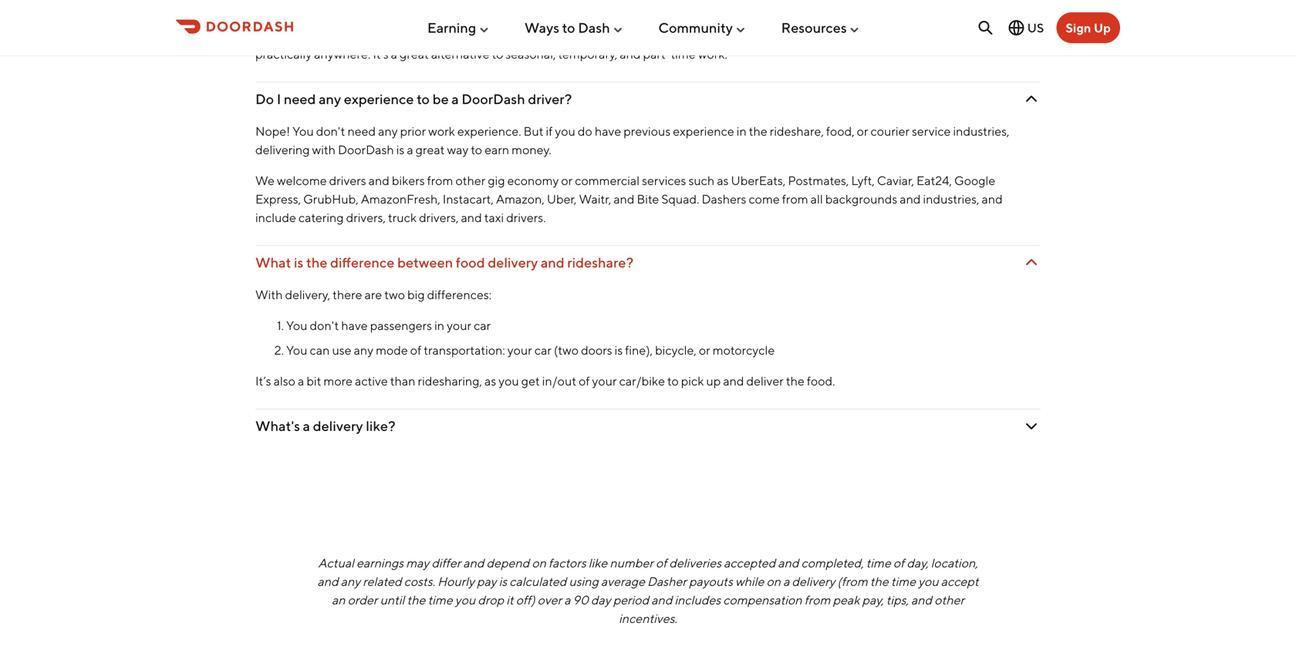 Task type: locate. For each thing, give the bounding box(es) containing it.
may
[[406, 556, 429, 571]]

payouts
[[689, 575, 733, 589]]

1 horizontal spatial need
[[348, 124, 376, 139]]

or up uber,
[[561, 173, 573, 188]]

0 vertical spatial are
[[515, 28, 533, 43]]

community
[[659, 19, 733, 36]]

number
[[610, 556, 654, 571]]

chevron down image
[[1023, 417, 1041, 436]]

delivery right food
[[488, 254, 538, 271]]

0 horizontal spatial need
[[284, 91, 316, 107]]

hourly
[[438, 575, 475, 589]]

1 horizontal spatial drivers,
[[419, 210, 459, 225]]

industries, down "eat24,"
[[924, 192, 980, 206]]

on up compensation
[[767, 575, 781, 589]]

you up seasonal,
[[492, 28, 513, 43]]

and
[[906, 28, 927, 43], [620, 47, 641, 61], [369, 173, 390, 188], [614, 192, 635, 206], [900, 192, 921, 206], [982, 192, 1003, 206], [461, 210, 482, 225], [541, 254, 565, 271], [724, 374, 745, 389], [463, 556, 484, 571], [778, 556, 799, 571], [318, 575, 339, 589], [652, 593, 673, 608], [912, 593, 933, 608]]

are up seasonal,
[[515, 28, 533, 43]]

need up drivers on the top left of page
[[348, 124, 376, 139]]

you right week
[[930, 28, 950, 43]]

you right if
[[555, 124, 576, 139]]

in up the transportation:
[[435, 318, 445, 333]]

2 vertical spatial your
[[592, 374, 617, 389]]

0 vertical spatial on
[[532, 556, 546, 571]]

0 horizontal spatial delivery
[[313, 418, 363, 435]]

and down google
[[982, 192, 1003, 206]]

don't up with
[[316, 124, 345, 139]]

2 horizontal spatial can
[[953, 28, 973, 43]]

on up calculated
[[532, 556, 546, 571]]

you up also
[[286, 343, 308, 358]]

is inside 'nope! you don't need any prior work experience. but if you do have previous experience in the rideshare, food, or courier service industries, delivering with doordash is a great way to earn money.'
[[397, 142, 405, 157]]

0 vertical spatial in
[[535, 28, 545, 43]]

includes
[[675, 593, 721, 608]]

2 vertical spatial delivery
[[792, 575, 836, 589]]

industries, inside the we welcome drivers and bikers from other gig economy or commercial services such as ubereats, postmates, lyft, caviar, eat24, google express, grubhub, amazonfresh, instacart, amazon, uber, waitr, and bite squad. dashers come from all backgrounds and industries, and include catering drivers, truck drivers, and taxi drivers.
[[924, 192, 980, 206]]

calculated
[[510, 575, 567, 589]]

it's
[[255, 374, 271, 389]]

instacart,
[[443, 192, 494, 206]]

of right in/out
[[579, 374, 590, 389]]

express,
[[255, 192, 301, 206]]

food.
[[807, 374, 836, 389]]

have right do
[[595, 124, 622, 139]]

alternative
[[431, 47, 490, 61]]

chevron down image for do i need any experience to be a doordash driver?
[[1023, 90, 1041, 108]]

need inside 'nope! you don't need any prior work experience. but if you do have previous experience in the rideshare, food, or courier service industries, delivering with doordash is a great way to earn money.'
[[348, 124, 376, 139]]

or inside you can dash whenever you want, meaning you are in control of how many hours you want to dash per day or per week -- and you can dash practically anywhere. it's a great alternative to seasonal, temporary, and part-time work.
[[832, 28, 844, 43]]

can left globe line icon
[[953, 28, 973, 43]]

and down caviar,
[[900, 192, 921, 206]]

week
[[867, 28, 896, 43]]

your down doors
[[592, 374, 617, 389]]

1 vertical spatial on
[[767, 575, 781, 589]]

your
[[447, 318, 472, 333], [508, 343, 532, 358], [592, 374, 617, 389]]

0 horizontal spatial dash
[[301, 28, 328, 43]]

ways
[[525, 19, 560, 36]]

1 vertical spatial in
[[737, 124, 747, 139]]

like
[[589, 556, 608, 571]]

any down anywhere.
[[319, 91, 341, 107]]

1 horizontal spatial day
[[810, 28, 830, 43]]

of left 'how'
[[589, 28, 600, 43]]

and down actual
[[318, 575, 339, 589]]

you inside 'nope! you don't need any prior work experience. but if you do have previous experience in the rideshare, food, or courier service industries, delivering with doordash is a great way to earn money.'
[[293, 124, 314, 139]]

period
[[613, 593, 649, 608]]

hours
[[661, 28, 692, 43]]

like?
[[366, 418, 396, 435]]

more
[[324, 374, 353, 389]]

0 vertical spatial have
[[595, 124, 622, 139]]

the left 'rideshare,'
[[749, 124, 768, 139]]

to left seasonal,
[[492, 47, 504, 61]]

1 horizontal spatial experience
[[673, 124, 735, 139]]

car
[[474, 318, 491, 333], [535, 343, 552, 358]]

is right pay
[[499, 575, 507, 589]]

1 vertical spatial need
[[348, 124, 376, 139]]

a right it's
[[391, 47, 398, 61]]

than
[[390, 374, 416, 389]]

1 vertical spatial industries,
[[924, 192, 980, 206]]

per right want
[[789, 28, 808, 43]]

or inside the we welcome drivers and bikers from other gig economy or commercial services such as ubereats, postmates, lyft, caviar, eat24, google express, grubhub, amazonfresh, instacart, amazon, uber, waitr, and bite squad. dashers come from all backgrounds and industries, and include catering drivers, truck drivers, and taxi drivers.
[[561, 173, 573, 188]]

up
[[707, 374, 721, 389]]

0 horizontal spatial car
[[474, 318, 491, 333]]

great inside you can dash whenever you want, meaning you are in control of how many hours you want to dash per day or per week -- and you can dash practically anywhere. it's a great alternative to seasonal, temporary, and part-time work.
[[400, 47, 429, 61]]

or left week
[[832, 28, 844, 43]]

car up the transportation:
[[474, 318, 491, 333]]

any inside 'nope! you don't need any prior work experience. but if you do have previous experience in the rideshare, food, or courier service industries, delivering with doordash is a great way to earn money.'
[[378, 124, 398, 139]]

1 horizontal spatial as
[[717, 173, 729, 188]]

drivers, down instacart,
[[419, 210, 459, 225]]

experience down it's
[[344, 91, 414, 107]]

1 horizontal spatial other
[[935, 593, 965, 608]]

great inside 'nope! you don't need any prior work experience. but if you do have previous experience in the rideshare, food, or courier service industries, delivering with doordash is a great way to earn money.'
[[416, 142, 445, 157]]

great down want, at the left top of the page
[[400, 47, 429, 61]]

car left (two
[[535, 343, 552, 358]]

actual
[[318, 556, 354, 571]]

1 dash from the left
[[301, 28, 328, 43]]

2 horizontal spatial dash
[[975, 28, 1001, 43]]

an
[[332, 593, 345, 608]]

in inside you can dash whenever you want, meaning you are in control of how many hours you want to dash per day or per week -- and you can dash practically anywhere. it's a great alternative to seasonal, temporary, and part-time work.
[[535, 28, 545, 43]]

0 horizontal spatial your
[[447, 318, 472, 333]]

a left bit
[[298, 374, 304, 389]]

0 horizontal spatial per
[[789, 28, 808, 43]]

0 horizontal spatial doordash
[[338, 142, 394, 157]]

your up the transportation:
[[447, 318, 472, 333]]

delivery
[[488, 254, 538, 271], [313, 418, 363, 435], [792, 575, 836, 589]]

as left get
[[485, 374, 497, 389]]

0 horizontal spatial day
[[591, 593, 611, 608]]

1 horizontal spatial your
[[508, 343, 532, 358]]

any left prior
[[378, 124, 398, 139]]

1 vertical spatial day
[[591, 593, 611, 608]]

in
[[535, 28, 545, 43], [737, 124, 747, 139], [435, 318, 445, 333]]

is down prior
[[397, 142, 405, 157]]

incentives.
[[619, 612, 678, 626]]

1 vertical spatial don't
[[310, 318, 339, 333]]

1 vertical spatial other
[[935, 593, 965, 608]]

1 horizontal spatial in
[[535, 28, 545, 43]]

ways to dash link
[[525, 13, 624, 42]]

day inside actual earnings may differ and depend on factors like number of deliveries accepted and completed, time of day, location, and any related costs. hourly pay is calculated using average dasher payouts while on a delivery (from the time you accept an order until the time you drop it off) over a 90 day period and includes compensation from peak pay, tips, and other incentives.
[[591, 593, 611, 608]]

don't inside 'nope! you don't need any prior work experience. but if you do have previous experience in the rideshare, food, or courier service industries, delivering with doordash is a great way to earn money.'
[[316, 124, 345, 139]]

big
[[408, 288, 425, 302]]

0 vertical spatial as
[[717, 173, 729, 188]]

on
[[532, 556, 546, 571], [767, 575, 781, 589]]

2 horizontal spatial your
[[592, 374, 617, 389]]

control
[[547, 28, 587, 43]]

1 vertical spatial have
[[341, 318, 368, 333]]

anywhere.
[[314, 47, 371, 61]]

from left all
[[783, 192, 809, 206]]

dash up anywhere.
[[301, 28, 328, 43]]

you for you can dash whenever you want, meaning you are in control of how many hours you want to dash per day or per week -- and you can dash practically anywhere. it's a great alternative to seasonal, temporary, and part-time work.
[[255, 28, 277, 43]]

1 vertical spatial chevron down image
[[1023, 254, 1041, 272]]

and left bite
[[614, 192, 635, 206]]

other down accept
[[935, 593, 965, 608]]

have inside 'nope! you don't need any prior work experience. but if you do have previous experience in the rideshare, food, or courier service industries, delivering with doordash is a great way to earn money.'
[[595, 124, 622, 139]]

or right the food, on the right top of the page
[[857, 124, 869, 139]]

doordash inside 'nope! you don't need any prior work experience. but if you do have previous experience in the rideshare, food, or courier service industries, delivering with doordash is a great way to earn money.'
[[338, 142, 394, 157]]

1 chevron down image from the top
[[1023, 90, 1041, 108]]

don't
[[316, 124, 345, 139], [310, 318, 339, 333]]

actual earnings may differ and depend on factors like number of deliveries accepted and completed, time of day, location, and any related costs. hourly pay is calculated using average dasher payouts while on a delivery (from the time you accept an order until the time you drop it off) over a 90 day period and includes compensation from peak pay, tips, and other incentives.
[[318, 556, 979, 626]]

0 horizontal spatial in
[[435, 318, 445, 333]]

accept
[[941, 575, 979, 589]]

is inside actual earnings may differ and depend on factors like number of deliveries accepted and completed, time of day, location, and any related costs. hourly pay is calculated using average dasher payouts while on a delivery (from the time you accept an order until the time you drop it off) over a 90 day period and includes compensation from peak pay, tips, and other incentives.
[[499, 575, 507, 589]]

dash
[[301, 28, 328, 43], [760, 28, 787, 43], [975, 28, 1001, 43]]

off)
[[516, 593, 535, 608]]

doordash up experience.
[[462, 91, 525, 107]]

as up dashers
[[717, 173, 729, 188]]

0 horizontal spatial other
[[456, 173, 486, 188]]

us
[[1028, 20, 1045, 35]]

with delivery, there are two big differences:
[[255, 288, 492, 302]]

temporary,
[[559, 47, 618, 61]]

any
[[319, 91, 341, 107], [378, 124, 398, 139], [354, 343, 374, 358], [341, 575, 361, 589]]

2 horizontal spatial in
[[737, 124, 747, 139]]

what is the difference between food delivery and rideshare?
[[255, 254, 634, 271]]

1 horizontal spatial can
[[310, 343, 330, 358]]

in up the ubereats,
[[737, 124, 747, 139]]

0 horizontal spatial on
[[532, 556, 546, 571]]

ways to dash
[[525, 19, 610, 36]]

1 horizontal spatial car
[[535, 343, 552, 358]]

as inside the we welcome drivers and bikers from other gig economy or commercial services such as ubereats, postmates, lyft, caviar, eat24, google express, grubhub, amazonfresh, instacart, amazon, uber, waitr, and bite squad. dashers come from all backgrounds and industries, and include catering drivers, truck drivers, and taxi drivers.
[[717, 173, 729, 188]]

other inside the we welcome drivers and bikers from other gig economy or commercial services such as ubereats, postmates, lyft, caviar, eat24, google express, grubhub, amazonfresh, instacart, amazon, uber, waitr, and bite squad. dashers come from all backgrounds and industries, and include catering drivers, truck drivers, and taxi drivers.
[[456, 173, 486, 188]]

a inside 'nope! you don't need any prior work experience. but if you do have previous experience in the rideshare, food, or courier service industries, delivering with doordash is a great way to earn money.'
[[407, 142, 413, 157]]

part-
[[643, 47, 671, 61]]

can left the use on the bottom
[[310, 343, 330, 358]]

0 vertical spatial experience
[[344, 91, 414, 107]]

1 vertical spatial as
[[485, 374, 497, 389]]

are left two
[[365, 288, 382, 302]]

ridesharing,
[[418, 374, 482, 389]]

0 vertical spatial doordash
[[462, 91, 525, 107]]

to left pick
[[668, 374, 679, 389]]

and up amazonfresh,
[[369, 173, 390, 188]]

0 vertical spatial other
[[456, 173, 486, 188]]

industries, up google
[[954, 124, 1010, 139]]

doordash up drivers on the top left of page
[[338, 142, 394, 157]]

dash left globe line icon
[[975, 28, 1001, 43]]

do
[[578, 124, 593, 139]]

to
[[562, 19, 576, 36], [747, 28, 758, 43], [492, 47, 504, 61], [417, 91, 430, 107], [471, 142, 482, 157], [668, 374, 679, 389]]

sign
[[1066, 20, 1092, 35]]

0 vertical spatial don't
[[316, 124, 345, 139]]

1 vertical spatial your
[[508, 343, 532, 358]]

1 vertical spatial great
[[416, 142, 445, 157]]

1 horizontal spatial delivery
[[488, 254, 538, 271]]

need right i
[[284, 91, 316, 107]]

completed,
[[802, 556, 864, 571]]

a left 90
[[564, 593, 571, 608]]

0 horizontal spatial can
[[279, 28, 299, 43]]

can up practically
[[279, 28, 299, 43]]

experience up such on the right top of page
[[673, 124, 735, 139]]

2 horizontal spatial delivery
[[792, 575, 836, 589]]

0 vertical spatial delivery
[[488, 254, 538, 271]]

2 chevron down image from the top
[[1023, 254, 1041, 272]]

day left week
[[810, 28, 830, 43]]

great down work
[[416, 142, 445, 157]]

a down prior
[[407, 142, 413, 157]]

can for you can use any mode of transportation: your car (two doors is fine), bicycle, or motorcycle
[[310, 343, 330, 358]]

from left peak
[[805, 593, 831, 608]]

to right the way
[[471, 142, 482, 157]]

chevron down image
[[1023, 90, 1041, 108], [1023, 254, 1041, 272]]

you inside you can dash whenever you want, meaning you are in control of how many hours you want to dash per day or per week -- and you can dash practically anywhere. it's a great alternative to seasonal, temporary, and part-time work.
[[255, 28, 277, 43]]

include
[[255, 210, 296, 225]]

differences:
[[427, 288, 492, 302]]

eat24,
[[917, 173, 952, 188]]

1 vertical spatial are
[[365, 288, 382, 302]]

you left get
[[499, 374, 519, 389]]

you up practically
[[255, 28, 277, 43]]

waitr,
[[579, 192, 612, 206]]

pay,
[[863, 593, 884, 608]]

practically
[[255, 47, 312, 61]]

you for you can use any mode of transportation: your car (two doors is fine), bicycle, or motorcycle
[[286, 343, 308, 358]]

you down hourly
[[455, 593, 476, 608]]

what's
[[255, 418, 300, 435]]

you up it's
[[387, 28, 407, 43]]

0 vertical spatial car
[[474, 318, 491, 333]]

compensation
[[723, 593, 802, 608]]

drivers.
[[507, 210, 546, 225]]

1 horizontal spatial dash
[[760, 28, 787, 43]]

is right what
[[294, 254, 304, 271]]

you
[[387, 28, 407, 43], [492, 28, 513, 43], [695, 28, 715, 43], [930, 28, 950, 43], [555, 124, 576, 139], [499, 374, 519, 389], [919, 575, 939, 589], [455, 593, 476, 608]]

per left week
[[846, 28, 864, 43]]

of up dasher
[[656, 556, 667, 571]]

you up delivering
[[293, 124, 314, 139]]

can for you can dash whenever you want, meaning you are in control of how many hours you want to dash per day or per week -- and you can dash practically anywhere. it's a great alternative to seasonal, temporary, and part-time work.
[[279, 28, 299, 43]]

want
[[717, 28, 744, 43]]

1 horizontal spatial have
[[595, 124, 622, 139]]

1 vertical spatial experience
[[673, 124, 735, 139]]

in inside 'nope! you don't need any prior work experience. but if you do have previous experience in the rideshare, food, or courier service industries, delivering with doordash is a great way to earn money.'
[[737, 124, 747, 139]]

0 vertical spatial chevron down image
[[1023, 90, 1041, 108]]

and down instacart,
[[461, 210, 482, 225]]

2 drivers, from the left
[[419, 210, 459, 225]]

delivery left like?
[[313, 418, 363, 435]]

the
[[749, 124, 768, 139], [306, 254, 328, 271], [786, 374, 805, 389], [871, 575, 889, 589], [407, 593, 426, 608]]

using
[[569, 575, 599, 589]]

0 vertical spatial need
[[284, 91, 316, 107]]

catering
[[299, 210, 344, 225]]

1 horizontal spatial doordash
[[462, 91, 525, 107]]

have up the use on the bottom
[[341, 318, 368, 333]]

0 horizontal spatial experience
[[344, 91, 414, 107]]

as
[[717, 173, 729, 188], [485, 374, 497, 389]]

0 vertical spatial industries,
[[954, 124, 1010, 139]]

to right want
[[747, 28, 758, 43]]

0 vertical spatial day
[[810, 28, 830, 43]]

your up get
[[508, 343, 532, 358]]

1 horizontal spatial per
[[846, 28, 864, 43]]

a
[[391, 47, 398, 61], [452, 91, 459, 107], [407, 142, 413, 157], [298, 374, 304, 389], [303, 418, 310, 435], [784, 575, 790, 589], [564, 593, 571, 608]]

2 vertical spatial from
[[805, 593, 831, 608]]

amazon,
[[496, 192, 545, 206]]

2 per from the left
[[846, 28, 864, 43]]

from right bikers
[[427, 173, 453, 188]]

0 horizontal spatial as
[[485, 374, 497, 389]]

earning link
[[428, 13, 490, 42]]

0 vertical spatial great
[[400, 47, 429, 61]]

the inside 'nope! you don't need any prior work experience. but if you do have previous experience in the rideshare, food, or courier service industries, delivering with doordash is a great way to earn money.'
[[749, 124, 768, 139]]

delivering
[[255, 142, 310, 157]]

need
[[284, 91, 316, 107], [348, 124, 376, 139]]

0 horizontal spatial drivers,
[[346, 210, 386, 225]]

google
[[955, 173, 996, 188]]

you down delivery,
[[286, 318, 308, 333]]

90
[[573, 593, 589, 608]]

1 horizontal spatial are
[[515, 28, 533, 43]]

1 vertical spatial doordash
[[338, 142, 394, 157]]



Task type: describe. For each thing, give the bounding box(es) containing it.
to left dash
[[562, 19, 576, 36]]

2 - from the left
[[901, 28, 904, 43]]

it's
[[373, 47, 389, 61]]

do
[[255, 91, 274, 107]]

delivery,
[[285, 288, 330, 302]]

get
[[522, 374, 540, 389]]

of inside you can dash whenever you want, meaning you are in control of how many hours you want to dash per day or per week -- and you can dash practically anywhere. it's a great alternative to seasonal, temporary, and part-time work.
[[589, 28, 600, 43]]

we
[[255, 173, 275, 188]]

you down day,
[[919, 575, 939, 589]]

pay
[[477, 575, 497, 589]]

also
[[274, 374, 296, 389]]

other inside actual earnings may differ and depend on factors like number of deliveries accepted and completed, time of day, location, and any related costs. hourly pay is calculated using average dasher payouts while on a delivery (from the time you accept an order until the time you drop it off) over a 90 day period and includes compensation from peak pay, tips, and other incentives.
[[935, 593, 965, 608]]

you can dash whenever you want, meaning you are in control of how many hours you want to dash per day or per week -- and you can dash practically anywhere. it's a great alternative to seasonal, temporary, and part-time work.
[[255, 28, 1001, 61]]

a right what's
[[303, 418, 310, 435]]

the left food.
[[786, 374, 805, 389]]

dasher
[[648, 575, 687, 589]]

experience inside 'nope! you don't need any prior work experience. but if you do have previous experience in the rideshare, food, or courier service industries, delivering with doordash is a great way to earn money.'
[[673, 124, 735, 139]]

passengers
[[370, 318, 432, 333]]

a up compensation
[[784, 575, 790, 589]]

0 horizontal spatial are
[[365, 288, 382, 302]]

caviar,
[[878, 173, 915, 188]]

1 drivers, from the left
[[346, 210, 386, 225]]

rideshare?
[[568, 254, 634, 271]]

depend
[[487, 556, 530, 571]]

time up 'tips,'
[[891, 575, 916, 589]]

gig
[[488, 173, 505, 188]]

you can use any mode of transportation: your car (two doors is fine), bicycle, or motorcycle
[[286, 343, 775, 358]]

such
[[689, 173, 715, 188]]

sign up
[[1066, 20, 1112, 35]]

to inside 'nope! you don't need any prior work experience. but if you do have previous experience in the rideshare, food, or courier service industries, delivering with doordash is a great way to earn money.'
[[471, 142, 482, 157]]

backgrounds
[[826, 192, 898, 206]]

1 horizontal spatial on
[[767, 575, 781, 589]]

nope!
[[255, 124, 290, 139]]

services
[[642, 173, 687, 188]]

i
[[277, 91, 281, 107]]

from inside actual earnings may differ and depend on factors like number of deliveries accepted and completed, time of day, location, and any related costs. hourly pay is calculated using average dasher payouts while on a delivery (from the time you accept an order until the time you drop it off) over a 90 day period and includes compensation from peak pay, tips, and other incentives.
[[805, 593, 831, 608]]

earnings
[[357, 556, 404, 571]]

delivery inside actual earnings may differ and depend on factors like number of deliveries accepted and completed, time of day, location, and any related costs. hourly pay is calculated using average dasher payouts while on a delivery (from the time you accept an order until the time you drop it off) over a 90 day period and includes compensation from peak pay, tips, and other incentives.
[[792, 575, 836, 589]]

while
[[736, 575, 765, 589]]

and up pay
[[463, 556, 484, 571]]

many
[[628, 28, 659, 43]]

seasonal,
[[506, 47, 556, 61]]

globe line image
[[1008, 19, 1026, 37]]

order
[[348, 593, 378, 608]]

commercial
[[575, 173, 640, 188]]

deliver
[[747, 374, 784, 389]]

bikers
[[392, 173, 425, 188]]

economy
[[508, 173, 559, 188]]

truck
[[388, 210, 417, 225]]

sign up button
[[1057, 12, 1121, 43]]

0 horizontal spatial have
[[341, 318, 368, 333]]

we welcome drivers and bikers from other gig economy or commercial services such as ubereats, postmates, lyft, caviar, eat24, google express, grubhub, amazonfresh, instacart, amazon, uber, waitr, and bite squad. dashers come from all backgrounds and industries, and include catering drivers, truck drivers, and taxi drivers.
[[255, 173, 1003, 225]]

whenever
[[330, 28, 384, 43]]

(from
[[838, 575, 868, 589]]

food
[[456, 254, 485, 271]]

1 - from the left
[[898, 28, 901, 43]]

0 vertical spatial from
[[427, 173, 453, 188]]

are inside you can dash whenever you want, meaning you are in control of how many hours you want to dash per day or per week -- and you can dash practically anywhere. it's a great alternative to seasonal, temporary, and part-time work.
[[515, 28, 533, 43]]

industries, inside 'nope! you don't need any prior work experience. but if you do have previous experience in the rideshare, food, or courier service industries, delivering with doordash is a great way to earn money.'
[[954, 124, 1010, 139]]

drivers
[[329, 173, 366, 188]]

the down costs.
[[407, 593, 426, 608]]

car/bike
[[620, 374, 665, 389]]

time up the (from
[[867, 556, 891, 571]]

it's also a bit more active than ridesharing, as you get in/out of your car/bike to pick up and deliver the food.
[[255, 374, 836, 389]]

grubhub,
[[303, 192, 359, 206]]

and right 'tips,'
[[912, 593, 933, 608]]

work.
[[698, 47, 728, 61]]

1 vertical spatial from
[[783, 192, 809, 206]]

difference
[[330, 254, 395, 271]]

and down dasher
[[652, 593, 673, 608]]

transportation:
[[424, 343, 505, 358]]

use
[[332, 343, 352, 358]]

do i need any experience to be a doordash driver?
[[255, 91, 572, 107]]

to left 'be'
[[417, 91, 430, 107]]

is left fine),
[[615, 343, 623, 358]]

what
[[255, 254, 291, 271]]

or right bicycle,
[[699, 343, 711, 358]]

day inside you can dash whenever you want, meaning you are in control of how many hours you want to dash per day or per week -- and you can dash practically anywhere. it's a great alternative to seasonal, temporary, and part-time work.
[[810, 28, 830, 43]]

courier
[[871, 124, 910, 139]]

community link
[[659, 13, 747, 42]]

and right week
[[906, 28, 927, 43]]

squad.
[[662, 192, 700, 206]]

food,
[[827, 124, 855, 139]]

day,
[[907, 556, 929, 571]]

earn
[[485, 142, 510, 157]]

a inside you can dash whenever you want, meaning you are in control of how many hours you want to dash per day or per week -- and you can dash practically anywhere. it's a great alternative to seasonal, temporary, and part-time work.
[[391, 47, 398, 61]]

peak
[[833, 593, 860, 608]]

bit
[[307, 374, 321, 389]]

up
[[1094, 20, 1112, 35]]

costs.
[[404, 575, 435, 589]]

you up work.
[[695, 28, 715, 43]]

you don't have passengers in your car
[[286, 318, 491, 333]]

(two
[[554, 343, 579, 358]]

resources
[[782, 19, 847, 36]]

in/out
[[542, 374, 577, 389]]

until
[[380, 593, 405, 608]]

be
[[433, 91, 449, 107]]

resources link
[[782, 13, 861, 42]]

between
[[397, 254, 453, 271]]

1 vertical spatial delivery
[[313, 418, 363, 435]]

the up "pay," on the right of the page
[[871, 575, 889, 589]]

ubereats,
[[731, 173, 786, 188]]

0 vertical spatial your
[[447, 318, 472, 333]]

of right the mode
[[410, 343, 422, 358]]

and right accepted
[[778, 556, 799, 571]]

nope! you don't need any prior work experience. but if you do have previous experience in the rideshare, food, or courier service industries, delivering with doordash is a great way to earn money.
[[255, 124, 1010, 157]]

you for you don't have passengers in your car
[[286, 318, 308, 333]]

drop
[[478, 593, 504, 608]]

factors
[[549, 556, 586, 571]]

or inside 'nope! you don't need any prior work experience. but if you do have previous experience in the rideshare, food, or courier service industries, delivering with doordash is a great way to earn money.'
[[857, 124, 869, 139]]

time inside you can dash whenever you want, meaning you are in control of how many hours you want to dash per day or per week -- and you can dash practically anywhere. it's a great alternative to seasonal, temporary, and part-time work.
[[671, 47, 696, 61]]

time down hourly
[[428, 593, 453, 608]]

bicycle,
[[655, 343, 697, 358]]

work
[[429, 124, 455, 139]]

3 dash from the left
[[975, 28, 1001, 43]]

1 per from the left
[[789, 28, 808, 43]]

way
[[447, 142, 469, 157]]

and right up
[[724, 374, 745, 389]]

2 vertical spatial in
[[435, 318, 445, 333]]

the up delivery,
[[306, 254, 328, 271]]

and down many
[[620, 47, 641, 61]]

and left rideshare?
[[541, 254, 565, 271]]

a right 'be'
[[452, 91, 459, 107]]

postmates,
[[788, 173, 849, 188]]

of left day,
[[894, 556, 905, 571]]

any right the use on the bottom
[[354, 343, 374, 358]]

active
[[355, 374, 388, 389]]

2 dash from the left
[[760, 28, 787, 43]]

amazonfresh,
[[361, 192, 441, 206]]

chevron down image for what is the difference between food delivery and rideshare?
[[1023, 254, 1041, 272]]

accepted
[[724, 556, 776, 571]]

come
[[749, 192, 780, 206]]

1 vertical spatial car
[[535, 343, 552, 358]]

doors
[[581, 343, 613, 358]]

money.
[[512, 142, 552, 157]]

previous
[[624, 124, 671, 139]]

you inside 'nope! you don't need any prior work experience. but if you do have previous experience in the rideshare, food, or courier service industries, delivering with doordash is a great way to earn money.'
[[555, 124, 576, 139]]

any inside actual earnings may differ and depend on factors like number of deliveries accepted and completed, time of day, location, and any related costs. hourly pay is calculated using average dasher payouts while on a delivery (from the time you accept an order until the time you drop it off) over a 90 day period and includes compensation from peak pay, tips, and other incentives.
[[341, 575, 361, 589]]



Task type: vqa. For each thing, say whether or not it's contained in the screenshot.
the community link
yes



